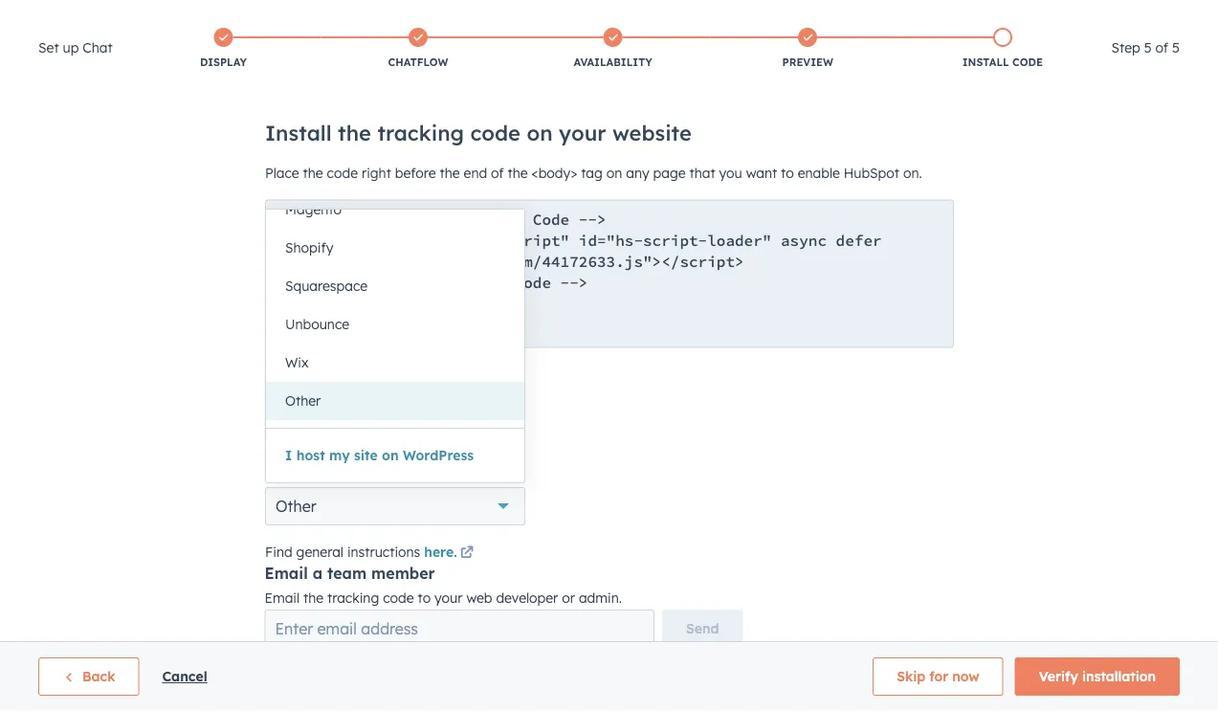 Task type: locate. For each thing, give the bounding box(es) containing it.
send button
[[662, 610, 743, 648]]

help image
[[978, 9, 995, 26]]

1 vertical spatial email
[[265, 589, 300, 606]]

0 horizontal spatial 5
[[1144, 39, 1152, 56]]

1 horizontal spatial 5
[[1172, 39, 1180, 56]]

search button
[[1165, 40, 1201, 73]]

code down member
[[383, 589, 414, 606]]

install code list item
[[905, 24, 1100, 74]]

menu item
[[1003, 0, 1043, 31]]

verify installation
[[1039, 668, 1156, 685]]

send
[[686, 620, 719, 637]]

preview
[[782, 56, 833, 69]]

1 email from the top
[[265, 564, 308, 583]]

help button
[[970, 0, 1003, 31]]

code inside list item
[[1013, 56, 1043, 69]]

up
[[63, 39, 79, 56]]

tracking
[[327, 589, 379, 606]]

email left a
[[265, 564, 308, 583]]

set
[[38, 39, 59, 56]]

menu
[[790, 0, 1195, 38]]

set up chat
[[38, 39, 113, 56]]

install code
[[962, 56, 1043, 69]]

chatflow
[[388, 56, 448, 69]]

skip
[[897, 668, 926, 685]]

0 vertical spatial code
[[1013, 56, 1043, 69]]

email left the
[[265, 589, 300, 606]]

step 5 of 5
[[1112, 39, 1180, 56]]

5
[[1144, 39, 1152, 56], [1172, 39, 1180, 56]]

back
[[82, 668, 115, 685]]

member
[[371, 564, 435, 583]]

chatflow completed list item
[[321, 24, 516, 74]]

display completed list item
[[126, 24, 321, 74]]

team
[[327, 564, 367, 583]]

set up chat heading
[[38, 36, 113, 59]]

verify
[[1039, 668, 1078, 685]]

installation
[[1082, 668, 1156, 685]]

0 vertical spatial email
[[265, 564, 308, 583]]

web
[[466, 589, 492, 606]]

code
[[1013, 56, 1043, 69], [383, 589, 414, 606]]

email
[[265, 564, 308, 583], [265, 589, 300, 606]]

2 5 from the left
[[1172, 39, 1180, 56]]

availability completed list item
[[516, 24, 710, 74]]

0 horizontal spatial code
[[383, 589, 414, 606]]

5 right of
[[1172, 39, 1180, 56]]

1 vertical spatial code
[[383, 589, 414, 606]]

list
[[126, 24, 1100, 74]]

1 horizontal spatial code
[[1013, 56, 1043, 69]]

5 left of
[[1144, 39, 1152, 56]]

upgrade link
[[790, 0, 888, 31]]

cancel button
[[162, 665, 207, 688]]

code right install
[[1013, 56, 1043, 69]]

list containing display
[[126, 24, 1100, 74]]



Task type: describe. For each thing, give the bounding box(es) containing it.
or
[[562, 589, 575, 606]]

availability
[[574, 56, 652, 69]]

developer
[[496, 589, 558, 606]]

Search HubSpot search field
[[949, 40, 1184, 73]]

a
[[313, 564, 323, 583]]

back button
[[38, 657, 139, 696]]

cancel
[[162, 668, 207, 685]]

upgrade image
[[802, 9, 819, 26]]

skip for now
[[897, 668, 980, 685]]

step
[[1112, 39, 1141, 56]]

2 email from the top
[[265, 589, 300, 606]]

chat
[[83, 39, 113, 56]]

to
[[418, 589, 431, 606]]

now
[[953, 668, 980, 685]]

install
[[962, 56, 1009, 69]]

preview completed list item
[[710, 24, 905, 74]]

display
[[200, 56, 247, 69]]

of
[[1156, 39, 1169, 56]]

skip for now button
[[873, 657, 1004, 696]]

email a team member email the tracking code to your web developer or admin.
[[265, 564, 622, 606]]

code inside email a team member email the tracking code to your web developer or admin.
[[383, 589, 414, 606]]

verify installation button
[[1015, 657, 1180, 696]]

admin.
[[579, 589, 622, 606]]

the
[[303, 589, 324, 606]]

1 5 from the left
[[1144, 39, 1152, 56]]

Enter email address text field
[[265, 610, 655, 648]]

search image
[[1174, 48, 1191, 65]]

for
[[930, 668, 949, 685]]

your
[[435, 589, 463, 606]]



Task type: vqa. For each thing, say whether or not it's contained in the screenshot.
"Jer Mill" icon
no



